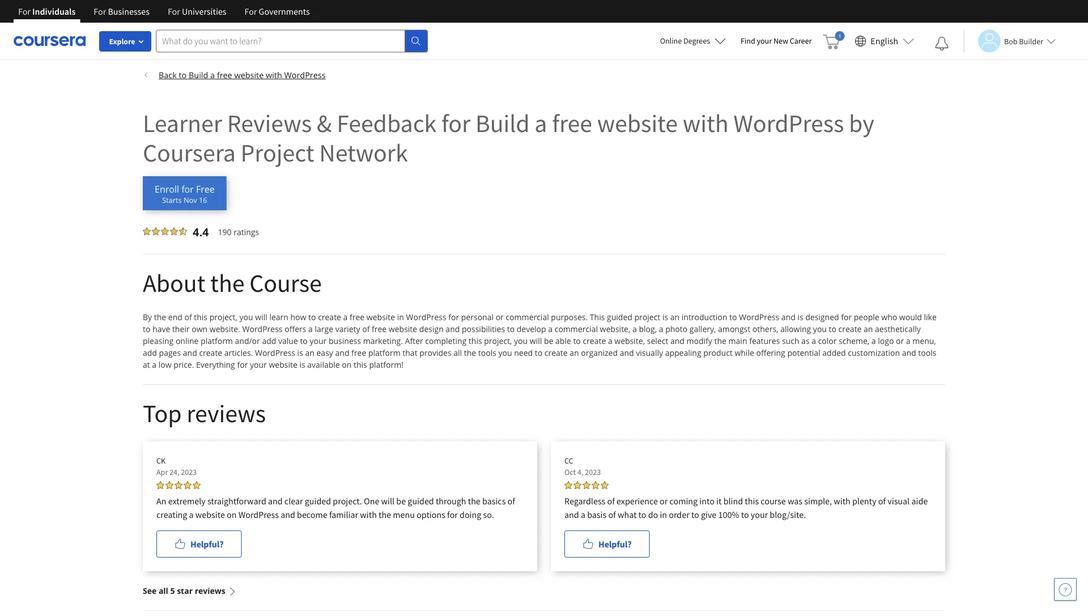 Task type: vqa. For each thing, say whether or not it's contained in the screenshot.
Everything
yes



Task type: describe. For each thing, give the bounding box(es) containing it.
wordpress inside "link"
[[284, 69, 326, 81]]

top reviews
[[143, 397, 266, 429]]

0 vertical spatial project,
[[210, 312, 237, 323]]

marketing.
[[363, 336, 403, 346]]

variety
[[335, 324, 360, 334]]

that
[[403, 348, 418, 358]]

bob builder
[[1005, 36, 1044, 46]]

online degrees
[[660, 36, 710, 46]]

the down "completing"
[[464, 348, 476, 358]]

introduction
[[682, 312, 728, 323]]

coursera
[[143, 137, 236, 168]]

a inside "link"
[[210, 69, 215, 81]]

a left blog,
[[633, 324, 637, 334]]

to left give
[[692, 509, 699, 520]]

guided inside by the end of this project, you will learn how to create a free website in wordpress for personal or commercial purposes.  this guided project is an introduction to wordpress and is designed for people who would like to have their own website. wordpress offers a large variety of free website design and possibilities to develop a commercial website, a blog, a photo gallery, amongst others, allowing you to create an aesthetically pleasing online platform and/or add value to your business marketing. after completing this project, you will be able to create a website, select and modify the main features such as a color scheme, a logo or a menu, add pages and create articles. wordpress is an easy and free platform that provides all the tools you need to create an organized and visually appealing product while offering potential added customization and tools at a low price. everything for your website is available on this platform!
[[607, 312, 633, 323]]

of left what at the right bottom of page
[[609, 509, 616, 520]]

course
[[761, 495, 786, 507]]

at
[[143, 359, 150, 370]]

you up and/or on the bottom of page
[[240, 312, 253, 323]]

2 tools from the left
[[919, 348, 937, 358]]

an up photo
[[671, 312, 680, 323]]

find your new career
[[741, 36, 812, 46]]

main
[[729, 336, 747, 346]]

basics
[[482, 495, 506, 507]]

show notifications image
[[935, 37, 949, 50]]

logo
[[878, 336, 894, 346]]

for for universities
[[168, 6, 180, 17]]

cc oct 4, 2023
[[565, 456, 601, 477]]

back
[[159, 69, 177, 81]]

find
[[741, 36, 756, 46]]

chevron left image
[[143, 72, 150, 79]]

ck
[[156, 456, 166, 466]]

designed
[[806, 312, 839, 323]]

nov
[[184, 195, 197, 205]]

24,
[[170, 467, 179, 477]]

100%
[[719, 509, 740, 520]]

an left "easy"
[[305, 348, 315, 358]]

a up the select
[[659, 324, 664, 334]]

on inside by the end of this project, you will learn how to create a free website in wordpress for personal or commercial purposes.  this guided project is an introduction to wordpress and is designed for people who would like to have their own website. wordpress offers a large variety of free website design and possibilities to develop a commercial website, a blog, a photo gallery, amongst others, allowing you to create an aesthetically pleasing online platform and/or add value to your business marketing. after completing this project, you will be able to create a website, select and modify the main features such as a color scheme, a logo or a menu, add pages and create articles. wordpress is an easy and free platform that provides all the tools you need to create an organized and visually appealing product while offering potential added customization and tools at a low price. everything for your website is available on this platform!
[[342, 359, 352, 370]]

build inside "link"
[[189, 69, 208, 81]]

learner
[[143, 107, 222, 139]]

a up variety
[[343, 312, 348, 323]]

to left develop
[[507, 324, 515, 334]]

is left available
[[300, 359, 305, 370]]

0 vertical spatial platform
[[201, 336, 233, 346]]

helpful? button for website
[[156, 531, 242, 558]]

and down online
[[183, 348, 197, 358]]

0 horizontal spatial will
[[255, 312, 267, 323]]

and inside regardless of experience or coming into it blind this course was simple, with plenty of visual aide and a basis of what to do in order to give 100% to your blog/site.
[[565, 509, 579, 520]]

and down menu,
[[902, 348, 917, 358]]

blog/site.
[[770, 509, 806, 520]]

while
[[735, 348, 754, 358]]

menu
[[393, 509, 415, 520]]

website.
[[210, 324, 240, 334]]

coursera image
[[14, 32, 86, 50]]

for inside an extremely straightforward and clear guided project. one will be guided through the basics of creating a website on wordpress and become familiar with the menu options for doing so.
[[447, 509, 458, 520]]

0 horizontal spatial guided
[[305, 495, 331, 507]]

blind
[[724, 495, 743, 507]]

is up allowing on the right bottom
[[798, 312, 804, 323]]

create down able
[[545, 348, 568, 358]]

a inside an extremely straightforward and clear guided project. one will be guided through the basics of creating a website on wordpress and become familiar with the menu options for doing so.
[[189, 509, 194, 520]]

visual
[[888, 495, 910, 507]]

to up the amongst
[[730, 312, 737, 323]]

is down "value"
[[297, 348, 303, 358]]

degrees
[[684, 36, 710, 46]]

an down people
[[864, 324, 873, 334]]

website inside learner reviews & feedback for build a free website with wordpress by coursera project network
[[597, 107, 678, 139]]

be inside by the end of this project, you will learn how to create a free website in wordpress for personal or commercial purposes.  this guided project is an introduction to wordpress and is designed for people who would like to have their own website. wordpress offers a large variety of free website design and possibilities to develop a commercial website, a blog, a photo gallery, amongst others, allowing you to create an aesthetically pleasing online platform and/or add value to your business marketing. after completing this project, you will be able to create a website, select and modify the main features such as a color scheme, a logo or a menu, add pages and create articles. wordpress is an easy and free platform that provides all the tools you need to create an organized and visually appealing product while offering potential added customization and tools at a low price. everything for your website is available on this platform!
[[544, 336, 554, 346]]

free inside "link"
[[217, 69, 232, 81]]

creating
[[156, 509, 187, 520]]

0 vertical spatial website,
[[600, 324, 631, 334]]

scheme,
[[839, 336, 870, 346]]

options
[[417, 509, 446, 520]]

do
[[648, 509, 658, 520]]

this left platform! at bottom
[[354, 359, 367, 370]]

completing
[[425, 336, 467, 346]]

new
[[774, 36, 789, 46]]

1 tools from the left
[[478, 348, 497, 358]]

coming
[[670, 495, 698, 507]]

through
[[436, 495, 466, 507]]

helpful? for wordpress
[[190, 539, 224, 550]]

to down the offers
[[300, 336, 308, 346]]

explore
[[109, 36, 135, 46]]

and up allowing on the right bottom
[[782, 312, 796, 323]]

wordpress inside an extremely straightforward and clear guided project. one will be guided through the basics of creating a website on wordpress and become familiar with the menu options for doing so.
[[238, 509, 279, 520]]

english button
[[851, 23, 919, 60]]

so.
[[483, 509, 494, 520]]

course
[[250, 267, 322, 298]]

the up "doing"
[[468, 495, 481, 507]]

photo
[[666, 324, 688, 334]]

0 vertical spatial commercial
[[506, 312, 549, 323]]

an down able
[[570, 348, 579, 358]]

0 vertical spatial or
[[496, 312, 504, 323]]

find your new career link
[[735, 34, 818, 48]]

familiar
[[329, 509, 358, 520]]

their
[[172, 324, 190, 334]]

for inside enroll for free starts nov 16
[[182, 183, 194, 195]]

and down "clear"
[[281, 509, 295, 520]]

was
[[788, 495, 803, 507]]

have
[[153, 324, 170, 334]]

for for governments
[[245, 6, 257, 17]]

4,
[[578, 467, 584, 477]]

to right 100%
[[741, 509, 749, 520]]

see
[[143, 586, 157, 596]]

people
[[854, 312, 880, 323]]

of right the end
[[185, 312, 192, 323]]

a right as
[[812, 336, 816, 346]]

pleasing
[[143, 336, 174, 346]]

by the end of this project, you will learn how to create a free website in wordpress for personal or commercial purposes.  this guided project is an introduction to wordpress and is designed for people who would like to have their own website. wordpress offers a large variety of free website design and possibilities to develop a commercial website, a blog, a photo gallery, amongst others, allowing you to create an aesthetically pleasing online platform and/or add value to your business marketing. after completing this project, you will be able to create a website, select and modify the main features such as a color scheme, a logo or a menu, add pages and create articles. wordpress is an easy and free platform that provides all the tools you need to create an organized and visually appealing product while offering potential added customization and tools at a low price. everything for your website is available on this platform!
[[143, 312, 937, 370]]

wordpress inside learner reviews & feedback for build a free website with wordpress by coursera project network
[[734, 107, 844, 139]]

to down by
[[143, 324, 150, 334]]

price.
[[174, 359, 194, 370]]

what
[[618, 509, 637, 520]]

an extremely straightforward and clear guided project. one will be guided through the basics of creating a website on wordpress and become familiar with the menu options for doing so.
[[156, 495, 515, 520]]

2 horizontal spatial or
[[896, 336, 904, 346]]

by
[[143, 312, 152, 323]]

builder
[[1020, 36, 1044, 46]]

of right variety
[[362, 324, 370, 334]]

of inside an extremely straightforward and clear guided project. one will be guided through the basics of creating a website on wordpress and become familiar with the menu options for doing so.
[[508, 495, 515, 507]]

potential
[[788, 348, 821, 358]]

would
[[900, 312, 922, 323]]

feedback
[[337, 107, 437, 139]]

the up have
[[154, 312, 166, 323]]

explore button
[[99, 31, 151, 52]]

banner navigation
[[9, 0, 319, 23]]

own
[[192, 324, 208, 334]]

visually
[[636, 348, 663, 358]]

extremely
[[168, 495, 206, 507]]

is up photo
[[663, 312, 668, 323]]

design
[[419, 324, 444, 334]]

who
[[882, 312, 898, 323]]

possibilities
[[462, 324, 505, 334]]

select
[[647, 336, 669, 346]]

create up scheme,
[[839, 324, 862, 334]]

need
[[514, 348, 533, 358]]

network
[[319, 137, 408, 168]]

this inside regardless of experience or coming into it blind this course was simple, with plenty of visual aide and a basis of what to do in order to give 100% to your blog/site.
[[745, 495, 759, 507]]

with inside "link"
[[266, 69, 282, 81]]

0 horizontal spatial add
[[143, 348, 157, 358]]

customization
[[848, 348, 900, 358]]

for for businesses
[[94, 6, 106, 17]]



Task type: locate. For each thing, give the bounding box(es) containing it.
regardless
[[565, 495, 606, 507]]

1 horizontal spatial add
[[262, 336, 276, 346]]

0 horizontal spatial build
[[189, 69, 208, 81]]

1 horizontal spatial will
[[381, 495, 395, 507]]

top
[[143, 397, 182, 429]]

1 vertical spatial add
[[143, 348, 157, 358]]

1 for from the left
[[18, 6, 31, 17]]

half faded star image
[[179, 227, 187, 235]]

1 vertical spatial project,
[[484, 336, 512, 346]]

platform down marketing.
[[368, 348, 401, 358]]

and down photo
[[671, 336, 685, 346]]

straightforward
[[207, 495, 266, 507]]

features
[[750, 336, 780, 346]]

as
[[802, 336, 810, 346]]

an
[[671, 312, 680, 323], [864, 324, 873, 334], [305, 348, 315, 358], [570, 348, 579, 358]]

a right "at"
[[152, 359, 157, 370]]

all down "completing"
[[454, 348, 462, 358]]

0 horizontal spatial helpful? button
[[156, 531, 242, 558]]

you down designed
[[813, 324, 827, 334]]

is
[[663, 312, 668, 323], [798, 312, 804, 323], [297, 348, 303, 358], [300, 359, 305, 370]]

1 vertical spatial build
[[476, 107, 530, 139]]

4 for from the left
[[245, 6, 257, 17]]

helpful? down what at the right bottom of page
[[599, 539, 632, 550]]

website,
[[600, 324, 631, 334], [615, 336, 645, 346]]

0 vertical spatial will
[[255, 312, 267, 323]]

others,
[[753, 324, 779, 334]]

with inside an extremely straightforward and clear guided project. one will be guided through the basics of creating a website on wordpress and become familiar with the menu options for doing so.
[[360, 509, 377, 520]]

this
[[590, 312, 605, 323]]

for left universities
[[168, 6, 180, 17]]

all left 5
[[159, 586, 168, 596]]

helpful? for basis
[[599, 539, 632, 550]]

1 horizontal spatial tools
[[919, 348, 937, 358]]

helpful? down extremely
[[190, 539, 224, 550]]

1 vertical spatial be
[[396, 495, 406, 507]]

website, down 'this'
[[600, 324, 631, 334]]

project, up website.
[[210, 312, 237, 323]]

0 vertical spatial all
[[454, 348, 462, 358]]

and up "completing"
[[446, 324, 460, 334]]

into
[[700, 495, 715, 507]]

guided up options
[[408, 495, 434, 507]]

your
[[757, 36, 772, 46], [310, 336, 327, 346], [250, 359, 267, 370], [751, 509, 768, 520]]

0 horizontal spatial platform
[[201, 336, 233, 346]]

apr
[[156, 467, 168, 477]]

amongst
[[718, 324, 751, 334]]

will left learn
[[255, 312, 267, 323]]

all inside button
[[159, 586, 168, 596]]

project, down possibilities
[[484, 336, 512, 346]]

1 horizontal spatial in
[[660, 509, 667, 520]]

1 horizontal spatial helpful?
[[599, 539, 632, 550]]

to left do
[[639, 509, 647, 520]]

1 vertical spatial will
[[530, 336, 542, 346]]

oct
[[565, 467, 576, 477]]

guided up the become
[[305, 495, 331, 507]]

your right find
[[757, 36, 772, 46]]

1 vertical spatial website,
[[615, 336, 645, 346]]

reviews right star
[[195, 586, 225, 596]]

1 vertical spatial on
[[227, 509, 237, 520]]

able
[[556, 336, 571, 346]]

None search field
[[156, 30, 428, 52]]

1 horizontal spatial 2023
[[585, 467, 601, 477]]

back to build a free website with wordpress
[[159, 69, 326, 81]]

190
[[218, 227, 232, 238]]

cc
[[565, 456, 573, 466]]

online
[[176, 336, 199, 346]]

low
[[159, 359, 172, 370]]

will right one
[[381, 495, 395, 507]]

all inside by the end of this project, you will learn how to create a free website in wordpress for personal or commercial purposes.  this guided project is an introduction to wordpress and is designed for people who would like to have their own website. wordpress offers a large variety of free website design and possibilities to develop a commercial website, a blog, a photo gallery, amongst others, allowing you to create an aesthetically pleasing online platform and/or add value to your business marketing. after completing this project, you will be able to create a website, select and modify the main features such as a color scheme, a logo or a menu, add pages and create articles. wordpress is an easy and free platform that provides all the tools you need to create an organized and visually appealing product while offering potential added customization and tools at a low price. everything for your website is available on this platform!
[[454, 348, 462, 358]]

0 horizontal spatial commercial
[[506, 312, 549, 323]]

2023 inside cc oct 4, 2023
[[585, 467, 601, 477]]

filled star image
[[170, 227, 178, 235], [156, 481, 164, 489], [166, 481, 173, 489], [175, 481, 183, 489], [184, 481, 192, 489], [592, 481, 600, 489]]

or inside regardless of experience or coming into it blind this course was simple, with plenty of visual aide and a basis of what to do in order to give 100% to your blog/site.
[[660, 495, 668, 507]]

organized
[[581, 348, 618, 358]]

a down regardless
[[581, 509, 586, 520]]

help center image
[[1059, 583, 1073, 596]]

1 horizontal spatial on
[[342, 359, 352, 370]]

1 vertical spatial all
[[159, 586, 168, 596]]

0 horizontal spatial in
[[397, 312, 404, 323]]

0 horizontal spatial all
[[159, 586, 168, 596]]

0 horizontal spatial project,
[[210, 312, 237, 323]]

on right available
[[342, 359, 352, 370]]

create up the everything
[[199, 348, 222, 358]]

2023 for of
[[585, 467, 601, 477]]

0 horizontal spatial 2023
[[181, 467, 197, 477]]

on down straightforward
[[227, 509, 237, 520]]

to up color
[[829, 324, 837, 334]]

with inside regardless of experience or coming into it blind this course was simple, with plenty of visual aide and a basis of what to do in order to give 100% to your blog/site.
[[834, 495, 851, 507]]

online degrees button
[[651, 28, 735, 53]]

shopping cart: 1 item image
[[823, 31, 845, 49]]

tools down menu,
[[919, 348, 937, 358]]

on inside an extremely straightforward and clear guided project. one will be guided through the basics of creating a website on wordpress and become familiar with the menu options for doing so.
[[227, 509, 237, 520]]

1 vertical spatial commercial
[[555, 324, 598, 334]]

articles.
[[224, 348, 253, 358]]

in
[[397, 312, 404, 323], [660, 509, 667, 520]]

4.4
[[193, 224, 209, 240]]

1 horizontal spatial guided
[[408, 495, 434, 507]]

2 helpful? from the left
[[599, 539, 632, 550]]

1 horizontal spatial be
[[544, 336, 554, 346]]

available
[[307, 359, 340, 370]]

business
[[329, 336, 361, 346]]

bob builder button
[[964, 30, 1056, 52]]

simple,
[[805, 495, 832, 507]]

businesses
[[108, 6, 150, 17]]

a up organized
[[608, 336, 613, 346]]

a right develop
[[548, 324, 553, 334]]

your inside regardless of experience or coming into it blind this course was simple, with plenty of visual aide and a basis of what to do in order to give 100% to your blog/site.
[[751, 509, 768, 520]]

your down course
[[751, 509, 768, 520]]

and down regardless
[[565, 509, 579, 520]]

or left coming
[[660, 495, 668, 507]]

reviews inside button
[[195, 586, 225, 596]]

1 2023 from the left
[[181, 467, 197, 477]]

0 vertical spatial add
[[262, 336, 276, 346]]

ck apr 24, 2023
[[156, 456, 197, 477]]

free
[[196, 183, 215, 195]]

experience
[[617, 495, 658, 507]]

0 vertical spatial on
[[342, 359, 352, 370]]

to right how
[[308, 312, 316, 323]]

1 horizontal spatial all
[[454, 348, 462, 358]]

aesthetically
[[875, 324, 921, 334]]

0 vertical spatial in
[[397, 312, 404, 323]]

enroll for free starts nov 16
[[155, 183, 215, 205]]

2023 for extremely
[[181, 467, 197, 477]]

build inside learner reviews & feedback for build a free website with wordpress by coursera project network
[[476, 107, 530, 139]]

2 horizontal spatial will
[[530, 336, 542, 346]]

1 vertical spatial platform
[[368, 348, 401, 358]]

2 helpful? button from the left
[[565, 531, 650, 558]]

reviews down the everything
[[187, 397, 266, 429]]

everything
[[196, 359, 235, 370]]

0 vertical spatial reviews
[[187, 397, 266, 429]]

will inside an extremely straightforward and clear guided project. one will be guided through the basics of creating a website on wordpress and become familiar with the menu options for doing so.
[[381, 495, 395, 507]]

be left able
[[544, 336, 554, 346]]

your down "large"
[[310, 336, 327, 346]]

you up "need"
[[514, 336, 528, 346]]

commercial up develop
[[506, 312, 549, 323]]

What do you want to learn? text field
[[156, 30, 405, 52]]

tools down possibilities
[[478, 348, 497, 358]]

to right able
[[573, 336, 581, 346]]

doing
[[460, 509, 482, 520]]

1 horizontal spatial or
[[660, 495, 668, 507]]

a up customization
[[872, 336, 876, 346]]

to right "need"
[[535, 348, 543, 358]]

star
[[177, 586, 193, 596]]

platform!
[[369, 359, 404, 370]]

individuals
[[32, 6, 76, 17]]

offering
[[757, 348, 786, 358]]

3 for from the left
[[168, 6, 180, 17]]

a down the back to build a free website with wordpress "link"
[[535, 107, 547, 139]]

will
[[255, 312, 267, 323], [530, 336, 542, 346], [381, 495, 395, 507]]

be inside an extremely straightforward and clear guided project. one will be guided through the basics of creating a website on wordpress and become familiar with the menu options for doing so.
[[396, 495, 406, 507]]

2 2023 from the left
[[585, 467, 601, 477]]

of right regardless
[[607, 495, 615, 507]]

a inside regardless of experience or coming into it blind this course was simple, with plenty of visual aide and a basis of what to do in order to give 100% to your blog/site.
[[581, 509, 586, 520]]

enroll
[[155, 183, 179, 195]]

2023 right 24,
[[181, 467, 197, 477]]

for for individuals
[[18, 6, 31, 17]]

gallery,
[[690, 324, 716, 334]]

free
[[217, 69, 232, 81], [552, 107, 592, 139], [350, 312, 365, 323], [372, 324, 387, 334], [352, 348, 366, 358]]

0 vertical spatial build
[[189, 69, 208, 81]]

16
[[199, 195, 207, 205]]

for left governments
[[245, 6, 257, 17]]

this
[[194, 312, 208, 323], [469, 336, 482, 346], [354, 359, 367, 370], [745, 495, 759, 507]]

regardless of experience or coming into it blind this course was simple, with plenty of visual aide and a basis of what to do in order to give 100% to your blog/site.
[[565, 495, 928, 520]]

for
[[18, 6, 31, 17], [94, 6, 106, 17], [168, 6, 180, 17], [245, 6, 257, 17]]

helpful? button
[[156, 531, 242, 558], [565, 531, 650, 558]]

and
[[782, 312, 796, 323], [446, 324, 460, 334], [671, 336, 685, 346], [183, 348, 197, 358], [335, 348, 349, 358], [620, 348, 634, 358], [902, 348, 917, 358], [268, 495, 283, 507], [281, 509, 295, 520], [565, 509, 579, 520]]

and down business
[[335, 348, 349, 358]]

for businesses
[[94, 6, 150, 17]]

for inside learner reviews & feedback for build a free website with wordpress by coursera project network
[[442, 107, 471, 139]]

in inside by the end of this project, you will learn how to create a free website in wordpress for personal or commercial purposes.  this guided project is an introduction to wordpress and is designed for people who would like to have their own website. wordpress offers a large variety of free website design and possibilities to develop a commercial website, a blog, a photo gallery, amongst others, allowing you to create an aesthetically pleasing online platform and/or add value to your business marketing. after completing this project, you will be able to create a website, select and modify the main features such as a color scheme, a logo or a menu, add pages and create articles. wordpress is an easy and free platform that provides all the tools you need to create an organized and visually appealing product while offering potential added customization and tools at a low price. everything for your website is available on this platform!
[[397, 312, 404, 323]]

in right do
[[660, 509, 667, 520]]

aide
[[912, 495, 928, 507]]

2 vertical spatial will
[[381, 495, 395, 507]]

career
[[790, 36, 812, 46]]

by
[[849, 107, 875, 139]]

for governments
[[245, 6, 310, 17]]

you left "need"
[[499, 348, 512, 358]]

0 horizontal spatial helpful?
[[190, 539, 224, 550]]

the up website.
[[210, 267, 245, 298]]

helpful? button down basis
[[565, 531, 650, 558]]

1 helpful? button from the left
[[156, 531, 242, 558]]

become
[[297, 509, 328, 520]]

value
[[278, 336, 298, 346]]

this up own
[[194, 312, 208, 323]]

0 horizontal spatial tools
[[478, 348, 497, 358]]

to right back at the left of the page
[[179, 69, 187, 81]]

website inside "link"
[[234, 69, 264, 81]]

create up "large"
[[318, 312, 341, 323]]

and left visually
[[620, 348, 634, 358]]

one
[[364, 495, 379, 507]]

2023 inside ck apr 24, 2023
[[181, 467, 197, 477]]

1 vertical spatial reviews
[[195, 586, 225, 596]]

pages
[[159, 348, 181, 358]]

2023 right 4,
[[585, 467, 601, 477]]

in up marketing.
[[397, 312, 404, 323]]

english
[[871, 35, 899, 47]]

with inside learner reviews & feedback for build a free website with wordpress by coursera project network
[[683, 107, 729, 139]]

create up organized
[[583, 336, 606, 346]]

governments
[[259, 6, 310, 17]]

or
[[496, 312, 504, 323], [896, 336, 904, 346], [660, 495, 668, 507]]

1 horizontal spatial commercial
[[555, 324, 598, 334]]

1 vertical spatial or
[[896, 336, 904, 346]]

be up menu
[[396, 495, 406, 507]]

1 horizontal spatial project,
[[484, 336, 512, 346]]

a down aesthetically
[[906, 336, 911, 346]]

to inside "link"
[[179, 69, 187, 81]]

1 horizontal spatial build
[[476, 107, 530, 139]]

website inside an extremely straightforward and clear guided project. one will be guided through the basics of creating a website on wordpress and become familiar with the menu options for doing so.
[[196, 509, 225, 520]]

allowing
[[781, 324, 811, 334]]

the down one
[[379, 509, 391, 520]]

large
[[315, 324, 333, 334]]

filled star image
[[143, 227, 151, 235], [152, 227, 160, 235], [161, 227, 169, 235], [193, 481, 201, 489], [565, 481, 573, 489], [574, 481, 582, 489], [583, 481, 591, 489], [601, 481, 609, 489]]

add up "at"
[[143, 348, 157, 358]]

your down articles. on the left of page
[[250, 359, 267, 370]]

about
[[143, 267, 205, 298]]

a left "large"
[[308, 324, 313, 334]]

learner reviews & feedback for build a free website with wordpress by coursera project network
[[143, 107, 875, 168]]

1 helpful? from the left
[[190, 539, 224, 550]]

develop
[[517, 324, 546, 334]]

clear
[[285, 495, 303, 507]]

0 horizontal spatial be
[[396, 495, 406, 507]]

commercial down 'purposes.'
[[555, 324, 598, 334]]

helpful?
[[190, 539, 224, 550], [599, 539, 632, 550]]

2 vertical spatial or
[[660, 495, 668, 507]]

wordpress
[[284, 69, 326, 81], [734, 107, 844, 139], [406, 312, 447, 323], [739, 312, 780, 323], [242, 324, 283, 334], [255, 348, 295, 358], [238, 509, 279, 520]]

a inside learner reviews & feedback for build a free website with wordpress by coursera project network
[[535, 107, 547, 139]]

1 horizontal spatial helpful? button
[[565, 531, 650, 558]]

product
[[704, 348, 733, 358]]

this down possibilities
[[469, 336, 482, 346]]

the up product
[[715, 336, 727, 346]]

helpful? button for and
[[565, 531, 650, 558]]

0 horizontal spatial on
[[227, 509, 237, 520]]

and/or
[[235, 336, 260, 346]]

1 vertical spatial in
[[660, 509, 667, 520]]

website, down blog,
[[615, 336, 645, 346]]

2 horizontal spatial guided
[[607, 312, 633, 323]]

of right basics
[[508, 495, 515, 507]]

will down develop
[[530, 336, 542, 346]]

0 horizontal spatial or
[[496, 312, 504, 323]]

this right blind
[[745, 495, 759, 507]]

add
[[262, 336, 276, 346], [143, 348, 157, 358]]

appealing
[[665, 348, 702, 358]]

0 vertical spatial be
[[544, 336, 554, 346]]

platform down website.
[[201, 336, 233, 346]]

2 for from the left
[[94, 6, 106, 17]]

of left 'visual'
[[879, 495, 886, 507]]

basis
[[587, 509, 607, 520]]

like
[[924, 312, 937, 323]]

plenty
[[853, 495, 877, 507]]

free inside learner reviews & feedback for build a free website with wordpress by coursera project network
[[552, 107, 592, 139]]

1 horizontal spatial platform
[[368, 348, 401, 358]]

and left "clear"
[[268, 495, 283, 507]]

in inside regardless of experience or coming into it blind this course was simple, with plenty of visual aide and a basis of what to do in order to give 100% to your blog/site.
[[660, 509, 667, 520]]



